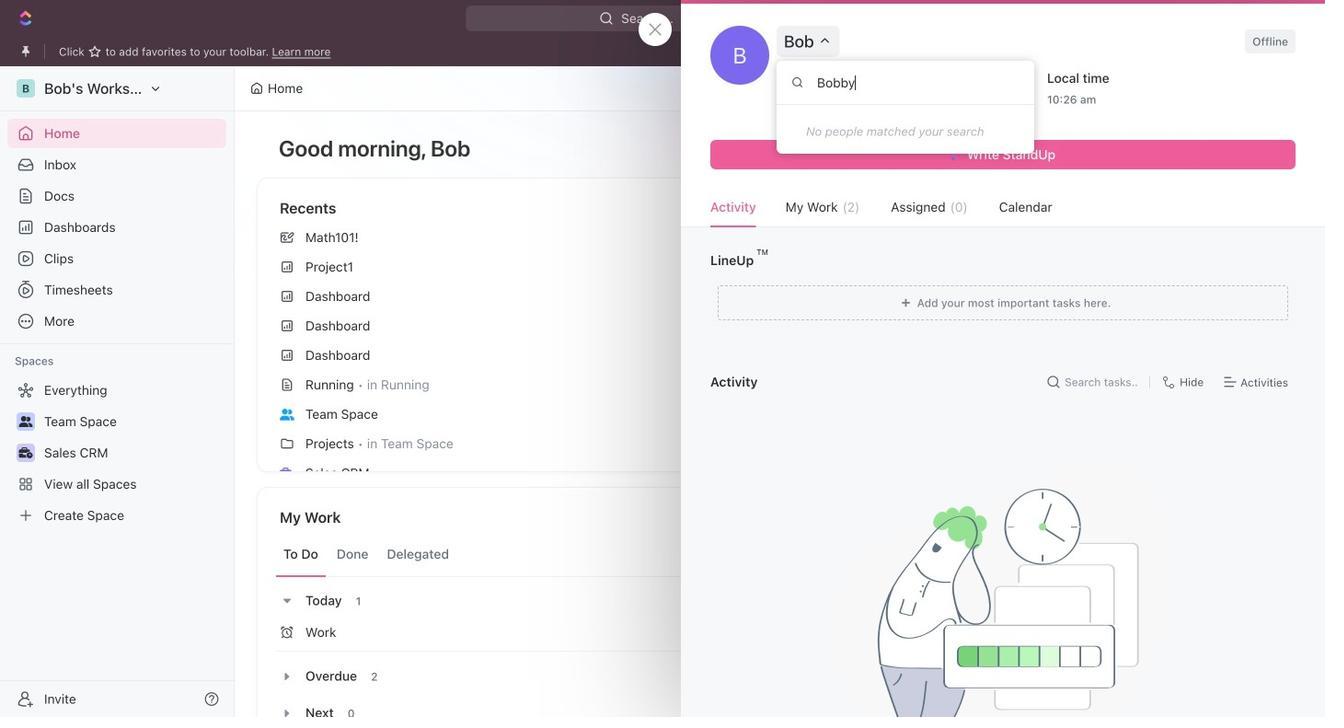 Task type: vqa. For each thing, say whether or not it's contained in the screenshot.
Sidebar navigation
yes



Task type: describe. For each thing, give the bounding box(es) containing it.
tree inside sidebar navigation
[[7, 376, 226, 530]]

Search tasks.. text field
[[1065, 368, 1143, 396]]

user group image
[[280, 409, 295, 420]]



Task type: locate. For each thing, give the bounding box(es) containing it.
business time image
[[280, 468, 295, 479]]

sidebar navigation
[[0, 66, 235, 717]]

Search... text field
[[777, 61, 1035, 105]]

tab list
[[276, 532, 754, 577]]

tree
[[7, 376, 226, 530]]



